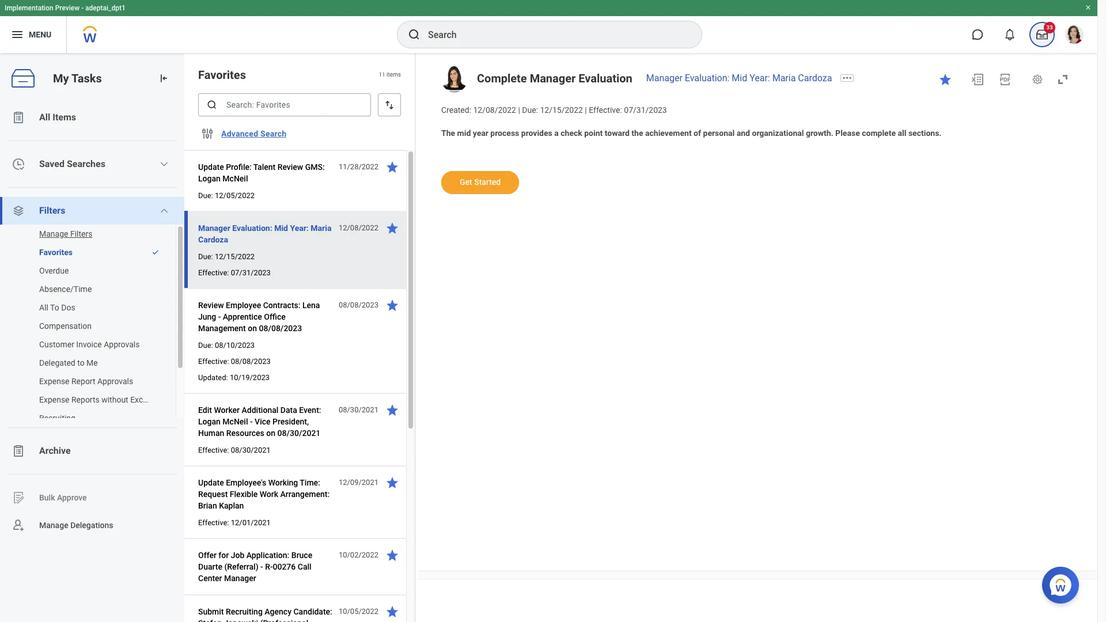 Task type: locate. For each thing, give the bounding box(es) containing it.
1 vertical spatial cardoza
[[198, 235, 228, 244]]

1 vertical spatial on
[[266, 429, 275, 438]]

offer
[[198, 551, 217, 560]]

1 | from the left
[[518, 105, 520, 115]]

1 horizontal spatial filters
[[70, 229, 92, 239]]

1 horizontal spatial cardoza
[[798, 73, 832, 84]]

1 vertical spatial year:
[[290, 224, 309, 233]]

chevron down image
[[160, 160, 169, 169], [160, 206, 169, 215]]

1 horizontal spatial -
[[218, 312, 221, 321]]

0 horizontal spatial maria
[[311, 224, 332, 233]]

the
[[441, 128, 455, 138]]

1 horizontal spatial year:
[[750, 73, 770, 84]]

1 vertical spatial 07/31/2023
[[231, 268, 271, 277]]

on inside review employee contracts: lena jung - apprentice office management on 08/08/2023
[[248, 324, 257, 333]]

update left profile:
[[198, 162, 224, 172]]

0 vertical spatial 07/31/2023
[[624, 105, 667, 115]]

1 vertical spatial update
[[198, 478, 224, 487]]

to
[[50, 303, 59, 312]]

logan for update
[[198, 174, 221, 183]]

Search: Favorites text field
[[198, 93, 371, 116]]

chevron down image inside filters dropdown button
[[160, 206, 169, 215]]

approvals up without
[[97, 377, 133, 386]]

expense reports without exceptions
[[39, 395, 170, 404]]

due: for update profile: talent review gms: logan mcneil
[[198, 191, 213, 200]]

on down apprentice
[[248, 324, 257, 333]]

0 horizontal spatial cardoza
[[198, 235, 228, 244]]

1 vertical spatial my tasks element
[[0, 53, 184, 622]]

customer invoice approvals
[[39, 340, 140, 349]]

2 vertical spatial 08/30/2021
[[231, 446, 271, 455]]

clipboard image left archive
[[12, 444, 25, 458]]

12/15/2022 up effective: 07/31/2023
[[215, 252, 255, 261]]

update up request
[[198, 478, 224, 487]]

2 clipboard image from the top
[[12, 444, 25, 458]]

mid inside manager evaluation: mid year: maria cardoza
[[274, 224, 288, 233]]

1 vertical spatial manage
[[39, 521, 68, 530]]

1 vertical spatial all
[[39, 303, 48, 312]]

approvals for expense report approvals
[[97, 377, 133, 386]]

due: down management
[[198, 341, 213, 350]]

preview
[[55, 4, 80, 12]]

12/15/2022
[[540, 105, 583, 115], [215, 252, 255, 261]]

expense left reports
[[39, 395, 69, 404]]

manager down (referral)
[[224, 574, 256, 583]]

manage down bulk
[[39, 521, 68, 530]]

evaluation: down 12/05/2022
[[232, 224, 272, 233]]

0 vertical spatial my tasks element
[[1026, 22, 1058, 47]]

star image
[[385, 160, 399, 174], [385, 221, 399, 235], [385, 298, 399, 312], [385, 476, 399, 490], [385, 548, 399, 562], [385, 605, 399, 619]]

effective: down human
[[198, 446, 229, 455]]

created:
[[441, 105, 471, 115]]

favorites up overdue
[[39, 248, 73, 257]]

2 horizontal spatial -
[[250, 417, 253, 426]]

0 horizontal spatial star image
[[385, 403, 399, 417]]

bruce
[[291, 551, 312, 560]]

1 vertical spatial filters
[[70, 229, 92, 239]]

0 horizontal spatial mid
[[274, 224, 288, 233]]

2 vertical spatial -
[[250, 417, 253, 426]]

expense reports without exceptions button
[[0, 391, 170, 409]]

07/31/2023 inside item list element
[[231, 268, 271, 277]]

clipboard image inside archive button
[[12, 444, 25, 458]]

1 vertical spatial 12/15/2022
[[215, 252, 255, 261]]

0 vertical spatial 12/08/2022
[[473, 105, 516, 115]]

contracts:
[[263, 301, 300, 310]]

review left gms:
[[278, 162, 303, 172]]

lena
[[302, 301, 320, 310]]

logan inside 'update profile: talent review gms: logan mcneil'
[[198, 174, 221, 183]]

1 horizontal spatial evaluation:
[[685, 73, 730, 84]]

mid up the and
[[732, 73, 747, 84]]

all for all to dos
[[39, 303, 48, 312]]

0 horizontal spatial 12/15/2022
[[215, 252, 255, 261]]

1 vertical spatial 12/08/2022
[[339, 224, 379, 232]]

chevron down image inside saved searches dropdown button
[[160, 160, 169, 169]]

1 vertical spatial evaluation:
[[232, 224, 272, 233]]

0 vertical spatial favorites
[[198, 68, 246, 82]]

all items button
[[0, 104, 184, 131]]

recruiting up archive
[[39, 414, 75, 423]]

jung
[[198, 312, 216, 321]]

recruiting inside recruiting button
[[39, 414, 75, 423]]

effective: for effective: 12/01/2021
[[198, 519, 229, 527]]

1 vertical spatial recruiting
[[226, 607, 263, 616]]

manage filters button
[[0, 225, 164, 243]]

0 vertical spatial evaluation:
[[685, 73, 730, 84]]

1 vertical spatial expense
[[39, 395, 69, 404]]

mcneil inside edit worker additional data event: logan mcneil - vice president, human resources on 08/30/2021
[[223, 417, 248, 426]]

bulk approve link
[[0, 484, 184, 512]]

1 horizontal spatial manager evaluation: mid year: maria cardoza
[[646, 73, 832, 84]]

due: left 12/05/2022
[[198, 191, 213, 200]]

1 expense from the top
[[39, 377, 69, 386]]

expense for expense report approvals
[[39, 377, 69, 386]]

08/08/2023 up 10/19/2023
[[231, 357, 271, 366]]

1 vertical spatial favorites
[[39, 248, 73, 257]]

2 list from the top
[[0, 225, 184, 427]]

mid down update profile: talent review gms: logan mcneil "button" at left top
[[274, 224, 288, 233]]

2 expense from the top
[[39, 395, 69, 404]]

- inside review employee contracts: lena jung - apprentice office management on 08/08/2023
[[218, 312, 221, 321]]

manage inside button
[[39, 229, 68, 239]]

-
[[81, 4, 84, 12], [218, 312, 221, 321], [250, 417, 253, 426]]

1 horizontal spatial my tasks element
[[1026, 22, 1058, 47]]

0 vertical spatial update
[[198, 162, 224, 172]]

0 vertical spatial 12/15/2022
[[540, 105, 583, 115]]

year
[[473, 128, 488, 138]]

review inside 'update profile: talent review gms: logan mcneil'
[[278, 162, 303, 172]]

1 vertical spatial mid
[[274, 224, 288, 233]]

1 vertical spatial manager evaluation: mid year: maria cardoza
[[198, 224, 332, 244]]

1 horizontal spatial review
[[278, 162, 303, 172]]

all left to
[[39, 303, 48, 312]]

07/31/2023 up the
[[624, 105, 667, 115]]

recruiting
[[39, 414, 75, 423], [226, 607, 263, 616]]

star image for update profile: talent review gms: logan mcneil
[[385, 160, 399, 174]]

- up management
[[218, 312, 221, 321]]

1 all from the top
[[39, 112, 50, 123]]

president,
[[273, 417, 309, 426]]

overdue button
[[0, 262, 164, 280]]

0 horizontal spatial manager evaluation: mid year: maria cardoza
[[198, 224, 332, 244]]

time:
[[300, 478, 320, 487]]

0 vertical spatial star image
[[939, 73, 952, 86]]

update inside 'update profile: talent review gms: logan mcneil'
[[198, 162, 224, 172]]

complete manager evaluation
[[477, 71, 632, 85]]

effective: down due: 12/15/2022
[[198, 268, 229, 277]]

logan up human
[[198, 417, 221, 426]]

1 vertical spatial review
[[198, 301, 224, 310]]

0 vertical spatial chevron down image
[[160, 160, 169, 169]]

mcneil inside 'update profile: talent review gms: logan mcneil'
[[223, 174, 248, 183]]

customer invoice approvals button
[[0, 335, 164, 354]]

0 horizontal spatial my tasks element
[[0, 53, 184, 622]]

effective: for effective: 08/30/2021
[[198, 446, 229, 455]]

center
[[198, 574, 222, 583]]

filters button
[[0, 197, 184, 225]]

application:
[[246, 551, 289, 560]]

favorites inside item list element
[[198, 68, 246, 82]]

0 vertical spatial clipboard image
[[12, 111, 25, 124]]

update profile: talent review gms: logan mcneil button
[[198, 160, 332, 186]]

update
[[198, 162, 224, 172], [198, 478, 224, 487]]

approvals for customer invoice approvals
[[104, 340, 140, 349]]

| up process
[[518, 105, 520, 115]]

2 all from the top
[[39, 303, 48, 312]]

0 horizontal spatial on
[[248, 324, 257, 333]]

all left "items"
[[39, 112, 50, 123]]

1 clipboard image from the top
[[12, 111, 25, 124]]

0 horizontal spatial favorites
[[39, 248, 73, 257]]

1 vertical spatial logan
[[198, 417, 221, 426]]

offer for job application: bruce duarte (referral) ‎- r-00276 call center manager button
[[198, 548, 332, 585]]

effective: for effective: 07/31/2023
[[198, 268, 229, 277]]

08/30/2021 down president,
[[277, 429, 321, 438]]

mcneil
[[223, 174, 248, 183], [223, 417, 248, 426]]

0 horizontal spatial 12/08/2022
[[339, 224, 379, 232]]

manager evaluation: mid year: maria cardoza
[[646, 73, 832, 84], [198, 224, 332, 244]]

1 horizontal spatial mid
[[732, 73, 747, 84]]

1 vertical spatial 08/30/2021
[[277, 429, 321, 438]]

0 horizontal spatial |
[[518, 105, 520, 115]]

on down vice
[[266, 429, 275, 438]]

manage filters
[[39, 229, 92, 239]]

1 horizontal spatial |
[[585, 105, 587, 115]]

maria
[[772, 73, 796, 84], [311, 224, 332, 233]]

due: for review employee contracts: lena jung - apprentice office management on 08/08/2023
[[198, 341, 213, 350]]

|
[[518, 105, 520, 115], [585, 105, 587, 115]]

2 chevron down image from the top
[[160, 206, 169, 215]]

edit
[[198, 406, 212, 415]]

filters up manage filters
[[39, 205, 65, 216]]

0 horizontal spatial year:
[[290, 224, 309, 233]]

recruiting up the 'janowski'
[[226, 607, 263, 616]]

1 chevron down image from the top
[[160, 160, 169, 169]]

2 logan from the top
[[198, 417, 221, 426]]

1 logan from the top
[[198, 174, 221, 183]]

0 vertical spatial 08/30/2021
[[339, 406, 379, 414]]

saved
[[39, 158, 65, 169]]

0 vertical spatial recruiting
[[39, 414, 75, 423]]

expense down "delegated"
[[39, 377, 69, 386]]

all inside button
[[39, 303, 48, 312]]

1 horizontal spatial favorites
[[198, 68, 246, 82]]

1 horizontal spatial on
[[266, 429, 275, 438]]

due: up effective: 07/31/2023
[[198, 252, 213, 261]]

08/08/2023 right lena
[[339, 301, 379, 309]]

0 horizontal spatial -
[[81, 4, 84, 12]]

expense inside the expense reports without exceptions button
[[39, 395, 69, 404]]

complete all
[[862, 128, 907, 138]]

manage delegations link
[[0, 512, 184, 539]]

1 manage from the top
[[39, 229, 68, 239]]

1 mcneil from the top
[[223, 174, 248, 183]]

1 horizontal spatial 12/15/2022
[[540, 105, 583, 115]]

mcneil down worker
[[223, 417, 248, 426]]

chevron down image for filters
[[160, 206, 169, 215]]

submit
[[198, 607, 224, 616]]

08/30/2021 down resources at the bottom of page
[[231, 446, 271, 455]]

manager up due: 12/15/2022
[[198, 224, 230, 233]]

2 manage from the top
[[39, 521, 68, 530]]

fullscreen image
[[1056, 73, 1070, 86]]

1 vertical spatial approvals
[[97, 377, 133, 386]]

clipboard image left the all items
[[12, 111, 25, 124]]

- right preview
[[81, 4, 84, 12]]

0 vertical spatial filters
[[39, 205, 65, 216]]

33
[[1046, 24, 1053, 31]]

list
[[0, 104, 184, 539], [0, 225, 184, 427]]

item list element
[[184, 53, 416, 622]]

menu banner
[[0, 0, 1098, 53]]

point
[[584, 128, 603, 138]]

expense
[[39, 377, 69, 386], [39, 395, 69, 404]]

approve
[[57, 493, 87, 502]]

manager evaluation: mid year: maria cardoza up the and
[[646, 73, 832, 84]]

compensation button
[[0, 317, 164, 335]]

2 update from the top
[[198, 478, 224, 487]]

1 horizontal spatial 07/31/2023
[[624, 105, 667, 115]]

evaluation:
[[685, 73, 730, 84], [232, 224, 272, 233]]

manager evaluation: mid year: maria cardoza link
[[646, 73, 832, 84]]

kaplan
[[219, 501, 244, 510]]

1 horizontal spatial recruiting
[[226, 607, 263, 616]]

all for all items
[[39, 112, 50, 123]]

08/10/2023
[[215, 341, 255, 350]]

search
[[260, 129, 286, 138]]

0 vertical spatial manage
[[39, 229, 68, 239]]

0 horizontal spatial review
[[198, 301, 224, 310]]

filters up favorites button
[[70, 229, 92, 239]]

apprentice
[[223, 312, 262, 321]]

cardoza up growth.
[[798, 73, 832, 84]]

mcneil down profile:
[[223, 174, 248, 183]]

user plus image
[[12, 519, 25, 532]]

1 vertical spatial maria
[[311, 224, 332, 233]]

1 list from the top
[[0, 104, 184, 539]]

0 vertical spatial maria
[[772, 73, 796, 84]]

update employee's working time: request flexible work arrangement: brian kaplan
[[198, 478, 330, 510]]

my tasks element containing 33
[[1026, 22, 1058, 47]]

my tasks element containing my tasks
[[0, 53, 184, 622]]

3 star image from the top
[[385, 298, 399, 312]]

clipboard image
[[12, 111, 25, 124], [12, 444, 25, 458]]

cardoza up due: 12/15/2022
[[198, 235, 228, 244]]

clipboard image inside all items 'button'
[[12, 111, 25, 124]]

started
[[474, 177, 501, 186]]

logan up due: 12/05/2022
[[198, 174, 221, 183]]

invoice
[[76, 340, 102, 349]]

all inside 'button'
[[39, 112, 50, 123]]

2 star image from the top
[[385, 221, 399, 235]]

mid
[[732, 73, 747, 84], [274, 224, 288, 233]]

1 vertical spatial chevron down image
[[160, 206, 169, 215]]

growth.
[[806, 128, 833, 138]]

08/08/2023 down the office
[[259, 324, 302, 333]]

0 vertical spatial logan
[[198, 174, 221, 183]]

due: 08/10/2023
[[198, 341, 255, 350]]

| up point
[[585, 105, 587, 115]]

edit worker additional data event: logan mcneil - vice president, human resources on 08/30/2021
[[198, 406, 321, 438]]

star image
[[939, 73, 952, 86], [385, 403, 399, 417]]

my tasks element
[[1026, 22, 1058, 47], [0, 53, 184, 622]]

my tasks element inside 'menu' banner
[[1026, 22, 1058, 47]]

of
[[694, 128, 701, 138]]

absence/time button
[[0, 280, 164, 298]]

archive
[[39, 445, 71, 456]]

0 vertical spatial mcneil
[[223, 174, 248, 183]]

0 horizontal spatial evaluation:
[[232, 224, 272, 233]]

get
[[460, 177, 472, 186]]

logan inside edit worker additional data event: logan mcneil - vice president, human resources on 08/30/2021
[[198, 417, 221, 426]]

duarte
[[198, 562, 222, 572]]

manage
[[39, 229, 68, 239], [39, 521, 68, 530]]

2 mcneil from the top
[[223, 417, 248, 426]]

0 vertical spatial year:
[[750, 73, 770, 84]]

0 vertical spatial expense
[[39, 377, 69, 386]]

approvals
[[104, 340, 140, 349], [97, 377, 133, 386]]

review up jung
[[198, 301, 224, 310]]

1 star image from the top
[[385, 160, 399, 174]]

inbox large image
[[1036, 29, 1048, 40]]

view printable version (pdf) image
[[998, 73, 1012, 86]]

0 vertical spatial review
[[278, 162, 303, 172]]

1 vertical spatial -
[[218, 312, 221, 321]]

items
[[53, 112, 76, 123]]

review
[[278, 162, 303, 172], [198, 301, 224, 310]]

1 vertical spatial 08/08/2023
[[259, 324, 302, 333]]

filters
[[39, 205, 65, 216], [70, 229, 92, 239]]

close environment banner image
[[1085, 4, 1092, 11]]

all to dos
[[39, 303, 75, 312]]

08/30/2021 right event:
[[339, 406, 379, 414]]

1 horizontal spatial maria
[[772, 73, 796, 84]]

advanced search button
[[217, 122, 291, 145]]

0 horizontal spatial 08/30/2021
[[231, 446, 271, 455]]

implementation
[[5, 4, 53, 12]]

r-
[[265, 562, 273, 572]]

0 vertical spatial on
[[248, 324, 257, 333]]

clipboard image for archive
[[12, 444, 25, 458]]

due:
[[522, 105, 538, 115], [198, 191, 213, 200], [198, 252, 213, 261], [198, 341, 213, 350]]

- left vice
[[250, 417, 253, 426]]

0 horizontal spatial 07/31/2023
[[231, 268, 271, 277]]

0 horizontal spatial recruiting
[[39, 414, 75, 423]]

approvals right invoice
[[104, 340, 140, 349]]

effective: down brian
[[198, 519, 229, 527]]

08/08/2023
[[339, 301, 379, 309], [259, 324, 302, 333], [231, 357, 271, 366]]

effective: for effective: 08/08/2023
[[198, 357, 229, 366]]

1 vertical spatial mcneil
[[223, 417, 248, 426]]

1 horizontal spatial star image
[[939, 73, 952, 86]]

4 star image from the top
[[385, 476, 399, 490]]

0 vertical spatial approvals
[[104, 340, 140, 349]]

1 horizontal spatial 08/30/2021
[[277, 429, 321, 438]]

1 update from the top
[[198, 162, 224, 172]]

0 vertical spatial -
[[81, 4, 84, 12]]

expense inside expense report approvals button
[[39, 377, 69, 386]]

1 vertical spatial clipboard image
[[12, 444, 25, 458]]

effective: up updated:
[[198, 357, 229, 366]]

evaluation: inside manager evaluation: mid year: maria cardoza
[[232, 224, 272, 233]]

tasks
[[71, 71, 102, 85]]

manager evaluation: mid year: maria cardoza up due: 12/15/2022
[[198, 224, 332, 244]]

overdue
[[39, 266, 69, 275]]

update inside the update employee's working time: request flexible work arrangement: brian kaplan
[[198, 478, 224, 487]]

07/31/2023 down due: 12/15/2022
[[231, 268, 271, 277]]

0 horizontal spatial filters
[[39, 205, 65, 216]]

0 vertical spatial all
[[39, 112, 50, 123]]

delegations
[[70, 521, 113, 530]]

manage up favorites button
[[39, 229, 68, 239]]

favorites up search image
[[198, 68, 246, 82]]

manager evaluation: mid year: maria cardoza inside button
[[198, 224, 332, 244]]

12/15/2022 up a
[[540, 105, 583, 115]]

evaluation: up of in the top of the page
[[685, 73, 730, 84]]

08/08/2023 inside review employee contracts: lena jung - apprentice office management on 08/08/2023
[[259, 324, 302, 333]]



Task type: vqa. For each thing, say whether or not it's contained in the screenshot.
the topmost mail icon
no



Task type: describe. For each thing, give the bounding box(es) containing it.
recruiting button
[[0, 409, 164, 427]]

1 horizontal spatial 12/08/2022
[[473, 105, 516, 115]]

human
[[198, 429, 224, 438]]

manager up created: 12/08/2022 | due: 12/15/2022 | effective: 07/31/2023
[[530, 71, 576, 85]]

archive button
[[0, 437, 184, 465]]

1 vertical spatial star image
[[385, 403, 399, 417]]

due: up provides
[[522, 105, 538, 115]]

delegated
[[39, 358, 75, 368]]

effective: 08/08/2023
[[198, 357, 271, 366]]

filters inside filters dropdown button
[[39, 205, 65, 216]]

due: for manager evaluation: mid year: maria cardoza
[[198, 252, 213, 261]]

the
[[632, 128, 643, 138]]

due: 12/15/2022
[[198, 252, 255, 261]]

without
[[102, 395, 128, 404]]

office
[[264, 312, 286, 321]]

janowski
[[224, 619, 258, 622]]

process
[[491, 128, 519, 138]]

manager inside "offer for job application: bruce duarte (referral) ‎- r-00276 call center manager"
[[224, 574, 256, 583]]

star image for review employee contracts: lena jung - apprentice office management on 08/08/2023
[[385, 298, 399, 312]]

bulk
[[39, 493, 55, 502]]

favorites button
[[0, 243, 146, 262]]

Search Workday  search field
[[428, 22, 678, 47]]

favorites inside button
[[39, 248, 73, 257]]

bulk approve
[[39, 493, 87, 502]]

implementation preview -   adeptai_dpt1
[[5, 4, 126, 12]]

menu button
[[0, 16, 66, 53]]

update for update profile: talent review gms: logan mcneil
[[198, 162, 224, 172]]

list containing manage filters
[[0, 225, 184, 427]]

review employee contracts: lena jung - apprentice office management on 08/08/2023
[[198, 301, 320, 333]]

mcneil for profile:
[[223, 174, 248, 183]]

the mid year process provides a check point toward the achievement of personal and organizational growth. please complete all sections.
[[441, 128, 942, 138]]

0 vertical spatial mid
[[732, 73, 747, 84]]

toward
[[605, 128, 630, 138]]

justify image
[[10, 28, 24, 41]]

configure image
[[200, 127, 214, 141]]

advanced search
[[221, 129, 286, 138]]

stefan
[[198, 619, 222, 622]]

manage delegations
[[39, 521, 113, 530]]

job
[[231, 551, 244, 560]]

profile logan mcneil image
[[1065, 25, 1084, 46]]

star image for update employee's working time: request flexible work arrangement: brian kaplan
[[385, 476, 399, 490]]

0 vertical spatial cardoza
[[798, 73, 832, 84]]

expense report approvals
[[39, 377, 133, 386]]

additional
[[242, 406, 278, 415]]

adeptai_dpt1
[[85, 4, 126, 12]]

and
[[737, 128, 750, 138]]

saved searches button
[[0, 150, 184, 178]]

search image
[[206, 99, 218, 111]]

effective: 07/31/2023
[[198, 268, 271, 277]]

0 vertical spatial 08/08/2023
[[339, 301, 379, 309]]

working
[[268, 478, 298, 487]]

2 horizontal spatial 08/30/2021
[[339, 406, 379, 414]]

profile:
[[226, 162, 252, 172]]

notifications large image
[[1004, 29, 1016, 40]]

searches
[[67, 158, 105, 169]]

5 star image from the top
[[385, 548, 399, 562]]

33 button
[[1030, 22, 1055, 47]]

menu
[[29, 30, 51, 39]]

update employee's working time: request flexible work arrangement: brian kaplan button
[[198, 476, 332, 513]]

08/30/2021 inside edit worker additional data event: logan mcneil - vice president, human resources on 08/30/2021
[[277, 429, 321, 438]]

candidate:
[[294, 607, 332, 616]]

recruiting inside submit recruiting agency candidate: stefan janowski (professiona
[[226, 607, 263, 616]]

expense for expense reports without exceptions
[[39, 395, 69, 404]]

year: inside manager evaluation: mid year: maria cardoza button
[[290, 224, 309, 233]]

manage for manage delegations
[[39, 521, 68, 530]]

on inside edit worker additional data event: logan mcneil - vice president, human resources on 08/30/2021
[[266, 429, 275, 438]]

export to excel image
[[971, 73, 985, 86]]

employee's photo (maria cardoza) image
[[441, 66, 468, 92]]

filters inside manage filters button
[[70, 229, 92, 239]]

effective: up toward
[[589, 105, 622, 115]]

to
[[77, 358, 84, 368]]

manager inside manager evaluation: mid year: maria cardoza
[[198, 224, 230, 233]]

12/15/2022 inside item list element
[[215, 252, 255, 261]]

clipboard image for all items
[[12, 111, 25, 124]]

gms:
[[305, 162, 325, 172]]

manager up achievement
[[646, 73, 683, 84]]

transformation import image
[[158, 73, 169, 84]]

mid
[[457, 128, 471, 138]]

12/01/2021
[[231, 519, 271, 527]]

worker
[[214, 406, 240, 415]]

0 vertical spatial manager evaluation: mid year: maria cardoza
[[646, 73, 832, 84]]

12/08/2022 inside item list element
[[339, 224, 379, 232]]

edit worker additional data event: logan mcneil - vice president, human resources on 08/30/2021 button
[[198, 403, 332, 440]]

arrangement:
[[280, 490, 330, 499]]

12/05/2022
[[215, 191, 255, 200]]

star image for manager evaluation: mid year: maria cardoza
[[385, 221, 399, 235]]

mcneil for worker
[[223, 417, 248, 426]]

gear image
[[1032, 74, 1043, 85]]

chevron down image for saved searches
[[160, 160, 169, 169]]

offer for job application: bruce duarte (referral) ‎- r-00276 call center manager
[[198, 551, 312, 583]]

items
[[387, 72, 401, 78]]

12/09/2021
[[339, 478, 379, 487]]

saved searches
[[39, 158, 105, 169]]

my tasks
[[53, 71, 102, 85]]

10/05/2022
[[339, 607, 379, 616]]

2 | from the left
[[585, 105, 587, 115]]

10/19/2023
[[230, 373, 270, 382]]

effective: 08/30/2021
[[198, 446, 271, 455]]

- inside 'menu' banner
[[81, 4, 84, 12]]

employee
[[226, 301, 261, 310]]

2 vertical spatial 08/08/2023
[[231, 357, 271, 366]]

brian
[[198, 501, 217, 510]]

maria inside button
[[311, 224, 332, 233]]

request
[[198, 490, 228, 499]]

list containing all items
[[0, 104, 184, 539]]

cardoza inside button
[[198, 235, 228, 244]]

get started
[[460, 177, 501, 186]]

perspective image
[[12, 204, 25, 218]]

delegated to me button
[[0, 354, 164, 372]]

6 star image from the top
[[385, 605, 399, 619]]

search image
[[407, 28, 421, 41]]

my
[[53, 71, 69, 85]]

clock check image
[[12, 157, 25, 171]]

sort image
[[384, 99, 395, 111]]

manager evaluation: mid year: maria cardoza button
[[198, 221, 332, 247]]

get started button
[[441, 171, 519, 194]]

logan for edit
[[198, 417, 221, 426]]

report
[[71, 377, 95, 386]]

absence/time
[[39, 285, 92, 294]]

effective: 12/01/2021
[[198, 519, 271, 527]]

resources
[[226, 429, 264, 438]]

review inside review employee contracts: lena jung - apprentice office management on 08/08/2023
[[198, 301, 224, 310]]

event:
[[299, 406, 321, 415]]

rename image
[[12, 491, 25, 505]]

reports
[[71, 395, 100, 404]]

update for update employee's working time: request flexible work arrangement: brian kaplan
[[198, 478, 224, 487]]

submit recruiting agency candidate: stefan janowski (professiona
[[198, 607, 332, 622]]

- inside edit worker additional data event: logan mcneil - vice president, human resources on 08/30/2021
[[250, 417, 253, 426]]

manage for manage filters
[[39, 229, 68, 239]]

created: 12/08/2022 | due: 12/15/2022 | effective: 07/31/2023
[[441, 105, 667, 115]]

updated:
[[198, 373, 228, 382]]

check image
[[152, 248, 160, 256]]

evaluation
[[579, 71, 632, 85]]

management
[[198, 324, 246, 333]]

for
[[219, 551, 229, 560]]

talent
[[253, 162, 276, 172]]

personal
[[703, 128, 735, 138]]



